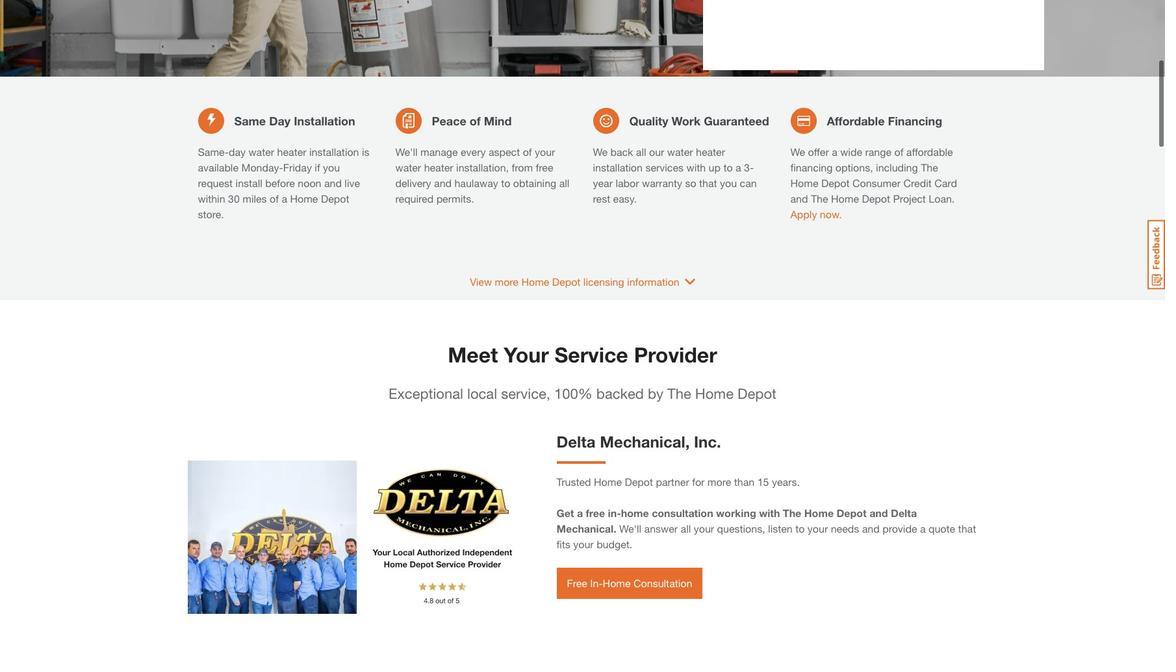 Task type: describe. For each thing, give the bounding box(es) containing it.
by
[[648, 387, 664, 404]]

easy.
[[613, 194, 637, 206]]

depot inside same-day water heater installation is available monday-friday if you request install before noon and live within 30 miles of a home depot store.
[[321, 194, 349, 206]]

delivery
[[396, 178, 431, 190]]

local
[[467, 387, 497, 404]]

in-
[[590, 579, 603, 591]]

15
[[758, 477, 769, 489]]

than
[[734, 477, 755, 489]]

year
[[593, 178, 613, 190]]

1 horizontal spatial more
[[708, 477, 731, 489]]

from
[[512, 163, 533, 175]]

the up apply now. link
[[811, 194, 829, 206]]

we back all our water heater installation services with up to a 3- year labor  warranty so that you can rest easy.
[[593, 147, 757, 206]]

affordable
[[827, 115, 885, 129]]

labor
[[616, 178, 639, 190]]

get
[[557, 508, 574, 521]]

including
[[876, 163, 918, 175]]

home inside get a free in-home consultation working with the home depot and delta mechanical.
[[805, 508, 834, 521]]

water inside we back all our water heater installation services with up to a 3- year labor  warranty so that you can rest easy.
[[667, 147, 693, 159]]

provide
[[883, 524, 918, 536]]

answer
[[645, 524, 678, 536]]

apply now. link
[[791, 209, 842, 222]]

all inside the we'll manage every aspect of your water heater installation, from free delivery and haulaway to obtaining all required permits.
[[559, 178, 570, 190]]

work
[[672, 115, 701, 129]]

to inside we'll answer all your questions, listen to your needs and provide a quote that fits your budget.
[[796, 524, 805, 536]]

30
[[228, 194, 240, 206]]

you inside same-day water heater installation is available monday-friday if you request install before noon and live within 30 miles of a home depot store.
[[323, 163, 340, 175]]

our
[[649, 147, 665, 159]]

your down consultation
[[694, 524, 714, 536]]

credit
[[904, 178, 932, 190]]

wide
[[841, 147, 863, 159]]

home
[[621, 508, 649, 521]]

monday-
[[241, 163, 283, 175]]

back
[[611, 147, 633, 159]]

manage
[[421, 147, 458, 159]]

home up now. at the top of page
[[831, 194, 859, 206]]

financing
[[888, 115, 943, 129]]

free in-home consultation link
[[557, 569, 703, 601]]

installation inside same-day water heater installation is available monday-friday if you request install before noon and live within 30 miles of a home depot store.
[[309, 147, 359, 159]]

100%
[[554, 387, 593, 404]]

meet your service provider
[[448, 344, 717, 369]]

water inside the we'll manage every aspect of your water heater installation, from free delivery and haulaway to obtaining all required permits.
[[396, 163, 421, 175]]

we'll for manage
[[396, 147, 418, 159]]

licensing
[[584, 277, 624, 289]]

get a free in-home consultation working with the home depot and delta mechanical.
[[557, 508, 917, 536]]

meet
[[448, 344, 498, 369]]

your
[[504, 344, 549, 369]]

affordable
[[907, 147, 953, 159]]

0 horizontal spatial more
[[495, 277, 519, 289]]

depot inside get a free in-home consultation working with the home depot and delta mechanical.
[[837, 508, 867, 521]]

mechanical,
[[600, 434, 690, 452]]

day
[[269, 115, 291, 129]]

free
[[567, 579, 588, 591]]

service
[[555, 344, 628, 369]]

of inside same-day water heater installation is available monday-friday if you request install before noon and live within 30 miles of a home depot store.
[[270, 194, 279, 206]]

to inside the we'll manage every aspect of your water heater installation, from free delivery and haulaway to obtaining all required permits.
[[501, 178, 511, 190]]

we'll for answer
[[620, 524, 642, 536]]

aspect
[[489, 147, 520, 159]]

home up in-
[[594, 477, 622, 489]]

that inside we back all our water heater installation services with up to a 3- year labor  warranty so that you can rest easy.
[[699, 178, 717, 190]]

a inside we back all our water heater installation services with up to a 3- year labor  warranty so that you can rest easy.
[[736, 163, 741, 175]]

up
[[709, 163, 721, 175]]

free in-home consultation
[[567, 579, 693, 591]]

we'll answer all your questions, listen to your needs and provide a quote that fits your budget.
[[557, 524, 976, 552]]

trusted home depot partner for more than 15 years.
[[557, 477, 800, 489]]

view more home depot licensing information
[[470, 277, 680, 289]]

is
[[362, 147, 370, 159]]

3-
[[744, 163, 754, 175]]

inc.
[[694, 434, 721, 452]]

miles
[[243, 194, 267, 206]]

working
[[716, 508, 756, 521]]

all for we'll answer all your questions, listen to your needs and provide a quote that fits your budget.
[[681, 524, 691, 536]]

consultation
[[652, 508, 713, 521]]

all for we back all our water heater installation services with up to a 3- year labor  warranty so that you can rest easy.
[[636, 147, 647, 159]]

with inside we back all our water heater installation services with up to a 3- year labor  warranty so that you can rest easy.
[[687, 163, 706, 175]]

0 horizontal spatial delta
[[557, 434, 596, 452]]

installation inside we back all our water heater installation services with up to a 3- year labor  warranty so that you can rest easy.
[[593, 163, 643, 175]]

same-day water heater installation is available monday-friday if you request install before noon and live within 30 miles of a home depot store.
[[198, 147, 370, 222]]

a inside we'll answer all your questions, listen to your needs and provide a quote that fits your budget.
[[920, 524, 926, 536]]

and inside same-day water heater installation is available monday-friday if you request install before noon and live within 30 miles of a home depot store.
[[324, 178, 342, 190]]

offer
[[808, 147, 829, 159]]

backed
[[597, 387, 644, 404]]



Task type: vqa. For each thing, say whether or not it's contained in the screenshot.
DIY Projects & Ideas LINK
no



Task type: locate. For each thing, give the bounding box(es) containing it.
friday
[[283, 163, 312, 175]]

and right the needs at bottom right
[[862, 524, 880, 536]]

0 horizontal spatial heater
[[277, 147, 307, 159]]

permits.
[[437, 194, 474, 206]]

with up so at right top
[[687, 163, 706, 175]]

that down up
[[699, 178, 717, 190]]

1 horizontal spatial heater
[[424, 163, 454, 175]]

heater up up
[[696, 147, 725, 159]]

your inside the we'll manage every aspect of your water heater installation, from free delivery and haulaway to obtaining all required permits.
[[535, 147, 555, 159]]

1 horizontal spatial we
[[791, 147, 805, 159]]

with up listen
[[759, 508, 780, 521]]

we'll up 'delivery'
[[396, 147, 418, 159]]

0 vertical spatial free
[[536, 163, 553, 175]]

budget.
[[597, 540, 633, 552]]

and inside we'll answer all your questions, listen to your needs and provide a quote that fits your budget.
[[862, 524, 880, 536]]

0 horizontal spatial to
[[501, 178, 511, 190]]

trusted
[[557, 477, 591, 489]]

delta inside get a free in-home consultation working with the home depot and delta mechanical.
[[891, 508, 917, 521]]

and inside get a free in-home consultation working with the home depot and delta mechanical.
[[870, 508, 888, 521]]

to right up
[[724, 163, 733, 175]]

options,
[[836, 163, 873, 175]]

financing
[[791, 163, 833, 175]]

we inside we back all our water heater installation services with up to a 3- year labor  warranty so that you can rest easy.
[[593, 147, 608, 159]]

and up provide
[[870, 508, 888, 521]]

1 horizontal spatial we'll
[[620, 524, 642, 536]]

0 vertical spatial we'll
[[396, 147, 418, 159]]

heater down "manage"
[[424, 163, 454, 175]]

1 horizontal spatial free
[[586, 508, 605, 521]]

you inside we back all our water heater installation services with up to a 3- year labor  warranty so that you can rest easy.
[[720, 178, 737, 190]]

heater inside same-day water heater installation is available monday-friday if you request install before noon and live within 30 miles of a home depot store.
[[277, 147, 307, 159]]

0 vertical spatial to
[[724, 163, 733, 175]]

feedback link image
[[1148, 220, 1165, 290]]

and left live
[[324, 178, 342, 190]]

home right view
[[522, 277, 550, 289]]

0 vertical spatial that
[[699, 178, 717, 190]]

home down noon
[[290, 194, 318, 206]]

0 vertical spatial all
[[636, 147, 647, 159]]

we left back
[[593, 147, 608, 159]]

we'll manage every aspect of your water heater installation, from free delivery and haulaway to obtaining all required permits.
[[396, 147, 570, 206]]

same day installation
[[234, 115, 355, 129]]

water up monday- at the top left of page
[[249, 147, 274, 159]]

and up apply
[[791, 194, 808, 206]]

of down before
[[270, 194, 279, 206]]

peace of mind
[[432, 115, 512, 129]]

delta up provide
[[891, 508, 917, 521]]

of
[[470, 115, 481, 129], [523, 147, 532, 159], [895, 147, 904, 159], [270, 194, 279, 206]]

before
[[265, 178, 295, 190]]

0 horizontal spatial all
[[559, 178, 570, 190]]

0 vertical spatial delta
[[557, 434, 596, 452]]

consultation
[[634, 579, 693, 591]]

questions,
[[717, 524, 766, 536]]

for
[[692, 477, 705, 489]]

service,
[[501, 387, 551, 404]]

free up mechanical.
[[586, 508, 605, 521]]

in-
[[608, 508, 621, 521]]

installation up the if
[[309, 147, 359, 159]]

all inside we back all our water heater installation services with up to a 3- year labor  warranty so that you can rest easy.
[[636, 147, 647, 159]]

of inside the we'll manage every aspect of your water heater installation, from free delivery and haulaway to obtaining all required permits.
[[523, 147, 532, 159]]

exceptional local service, 100% backed by the home depot
[[389, 387, 777, 404]]

the down affordable in the right top of the page
[[921, 163, 939, 175]]

and up permits.
[[434, 178, 452, 190]]

home down budget.
[[603, 579, 631, 591]]

store.
[[198, 209, 224, 222]]

1 vertical spatial more
[[708, 477, 731, 489]]

a right get
[[577, 508, 583, 521]]

1 we from the left
[[593, 147, 608, 159]]

to down installation,
[[501, 178, 511, 190]]

2 vertical spatial to
[[796, 524, 805, 536]]

same-
[[198, 147, 229, 159]]

0 horizontal spatial with
[[687, 163, 706, 175]]

the up listen
[[783, 508, 802, 521]]

mechanical.
[[557, 524, 617, 536]]

free inside the we'll manage every aspect of your water heater installation, from free delivery and haulaway to obtaining all required permits.
[[536, 163, 553, 175]]

we left offer
[[791, 147, 805, 159]]

more right for
[[708, 477, 731, 489]]

0 horizontal spatial we
[[593, 147, 608, 159]]

heater up friday
[[277, 147, 307, 159]]

more right view
[[495, 277, 519, 289]]

0 horizontal spatial installation
[[309, 147, 359, 159]]

1 vertical spatial with
[[759, 508, 780, 521]]

2 horizontal spatial all
[[681, 524, 691, 536]]

delta mechanical, inc.
[[557, 434, 721, 452]]

of left the mind
[[470, 115, 481, 129]]

day
[[229, 147, 246, 159]]

now.
[[820, 209, 842, 222]]

partner
[[656, 477, 689, 489]]

1 vertical spatial you
[[720, 178, 737, 190]]

water inside same-day water heater installation is available monday-friday if you request install before noon and live within 30 miles of a home depot store.
[[249, 147, 274, 159]]

a left 3-
[[736, 163, 741, 175]]

0 horizontal spatial water
[[249, 147, 274, 159]]

services
[[646, 163, 684, 175]]

2 horizontal spatial to
[[796, 524, 805, 536]]

guaranteed
[[704, 115, 770, 129]]

every
[[461, 147, 486, 159]]

your left the needs at bottom right
[[808, 524, 828, 536]]

1 vertical spatial all
[[559, 178, 570, 190]]

installation
[[294, 115, 355, 129]]

your
[[535, 147, 555, 159], [694, 524, 714, 536], [808, 524, 828, 536], [573, 540, 594, 552]]

1 horizontal spatial installation
[[593, 163, 643, 175]]

a inside get a free in-home consultation working with the home depot and delta mechanical.
[[577, 508, 583, 521]]

1 vertical spatial free
[[586, 508, 605, 521]]

all down consultation
[[681, 524, 691, 536]]

that right quote
[[959, 524, 976, 536]]

peace
[[432, 115, 467, 129]]

1 vertical spatial that
[[959, 524, 976, 536]]

information
[[627, 277, 680, 289]]

0 horizontal spatial that
[[699, 178, 717, 190]]

free inside get a free in-home consultation working with the home depot and delta mechanical.
[[586, 508, 605, 521]]

heater inside we back all our water heater installation services with up to a 3- year labor  warranty so that you can rest easy.
[[696, 147, 725, 159]]

1 horizontal spatial that
[[959, 524, 976, 536]]

all left the our
[[636, 147, 647, 159]]

years.
[[772, 477, 800, 489]]

2 horizontal spatial water
[[667, 147, 693, 159]]

of inside we offer a wide range of affordable financing options, including the home depot consumer credit card and the home depot project loan. apply now.
[[895, 147, 904, 159]]

a right offer
[[832, 147, 838, 159]]

project
[[893, 194, 926, 206]]

home inside same-day water heater installation is available monday-friday if you request install before noon and live within 30 miles of a home depot store.
[[290, 194, 318, 206]]

depot
[[822, 178, 850, 190], [321, 194, 349, 206], [862, 194, 891, 206], [552, 277, 581, 289], [738, 387, 777, 404], [625, 477, 653, 489], [837, 508, 867, 521]]

0 vertical spatial with
[[687, 163, 706, 175]]

you right the if
[[323, 163, 340, 175]]

your down mechanical.
[[573, 540, 594, 552]]

a inside same-day water heater installation is available monday-friday if you request install before noon and live within 30 miles of a home depot store.
[[282, 194, 287, 206]]

1 vertical spatial to
[[501, 178, 511, 190]]

0 vertical spatial you
[[323, 163, 340, 175]]

2 we from the left
[[791, 147, 805, 159]]

1 horizontal spatial with
[[759, 508, 780, 521]]

fits
[[557, 540, 571, 552]]

provider
[[634, 344, 717, 369]]

free up obtaining
[[536, 163, 553, 175]]

of up the from
[[523, 147, 532, 159]]

0 horizontal spatial we'll
[[396, 147, 418, 159]]

we'll inside we'll answer all your questions, listen to your needs and provide a quote that fits your budget.
[[620, 524, 642, 536]]

0 horizontal spatial you
[[323, 163, 340, 175]]

can
[[740, 178, 757, 190]]

all inside we'll answer all your questions, listen to your needs and provide a quote that fits your budget.
[[681, 524, 691, 536]]

affordable financing
[[827, 115, 943, 129]]

0 horizontal spatial free
[[536, 163, 553, 175]]

delta up trusted
[[557, 434, 596, 452]]

heater inside the we'll manage every aspect of your water heater installation, from free delivery and haulaway to obtaining all required permits.
[[424, 163, 454, 175]]

we'll down home
[[620, 524, 642, 536]]

quality work guaranteed
[[630, 115, 770, 129]]

we offer a wide range of affordable financing options, including the home depot consumer credit card and the home depot project loan. apply now.
[[791, 147, 957, 222]]

to inside we back all our water heater installation services with up to a 3- year labor  warranty so that you can rest easy.
[[724, 163, 733, 175]]

with inside get a free in-home consultation working with the home depot and delta mechanical.
[[759, 508, 780, 521]]

within
[[198, 194, 225, 206]]

delta
[[557, 434, 596, 452], [891, 508, 917, 521]]

installation
[[309, 147, 359, 159], [593, 163, 643, 175]]

available
[[198, 163, 239, 175]]

0 vertical spatial more
[[495, 277, 519, 289]]

live
[[345, 178, 360, 190]]

2 horizontal spatial heater
[[696, 147, 725, 159]]

your up obtaining
[[535, 147, 555, 159]]

1 horizontal spatial to
[[724, 163, 733, 175]]

to right listen
[[796, 524, 805, 536]]

we inside we offer a wide range of affordable financing options, including the home depot consumer credit card and the home depot project loan. apply now.
[[791, 147, 805, 159]]

a
[[832, 147, 838, 159], [736, 163, 741, 175], [282, 194, 287, 206], [577, 508, 583, 521], [920, 524, 926, 536]]

home up the needs at bottom right
[[805, 508, 834, 521]]

1 vertical spatial delta
[[891, 508, 917, 521]]

obtaining
[[513, 178, 557, 190]]

installation down back
[[593, 163, 643, 175]]

1 horizontal spatial you
[[720, 178, 737, 190]]

of up including on the right of page
[[895, 147, 904, 159]]

water
[[249, 147, 274, 159], [667, 147, 693, 159], [396, 163, 421, 175]]

0 vertical spatial installation
[[309, 147, 359, 159]]

if
[[315, 163, 320, 175]]

install
[[236, 178, 262, 190]]

haulaway
[[455, 178, 498, 190]]

you left can
[[720, 178, 737, 190]]

free
[[536, 163, 553, 175], [586, 508, 605, 521]]

exceptional
[[389, 387, 463, 404]]

california delta image and logo image
[[188, 432, 526, 646]]

home down financing
[[791, 178, 819, 190]]

1 horizontal spatial delta
[[891, 508, 917, 521]]

warranty
[[642, 178, 683, 190]]

that inside we'll answer all your questions, listen to your needs and provide a quote that fits your budget.
[[959, 524, 976, 536]]

quote
[[929, 524, 956, 536]]

range
[[865, 147, 892, 159]]

water up services
[[667, 147, 693, 159]]

view
[[470, 277, 492, 289]]

we for we back all our water heater installation services with up to a 3- year labor  warranty so that you can rest easy.
[[593, 147, 608, 159]]

water up 'delivery'
[[396, 163, 421, 175]]

the
[[921, 163, 939, 175], [811, 194, 829, 206], [668, 387, 691, 404], [783, 508, 802, 521]]

we'll inside the we'll manage every aspect of your water heater installation, from free delivery and haulaway to obtaining all required permits.
[[396, 147, 418, 159]]

installation,
[[456, 163, 509, 175]]

1 horizontal spatial water
[[396, 163, 421, 175]]

required
[[396, 194, 434, 206]]

apply
[[791, 209, 817, 222]]

the inside get a free in-home consultation working with the home depot and delta mechanical.
[[783, 508, 802, 521]]

and inside we offer a wide range of affordable financing options, including the home depot consumer credit card and the home depot project loan. apply now.
[[791, 194, 808, 206]]

home up inc.
[[695, 387, 734, 404]]

1 vertical spatial installation
[[593, 163, 643, 175]]

rest
[[593, 194, 610, 206]]

card
[[935, 178, 957, 190]]

we
[[593, 147, 608, 159], [791, 147, 805, 159]]

a inside we offer a wide range of affordable financing options, including the home depot consumer credit card and the home depot project loan. apply now.
[[832, 147, 838, 159]]

2 vertical spatial all
[[681, 524, 691, 536]]

listen
[[768, 524, 793, 536]]

you
[[323, 163, 340, 175], [720, 178, 737, 190]]

the right 'by'
[[668, 387, 691, 404]]

noon
[[298, 178, 321, 190]]

a left quote
[[920, 524, 926, 536]]

all right obtaining
[[559, 178, 570, 190]]

so
[[685, 178, 697, 190]]

1 horizontal spatial all
[[636, 147, 647, 159]]

we for we offer a wide range of affordable financing options, including the home depot consumer credit card and the home depot project loan. apply now.
[[791, 147, 805, 159]]

loan.
[[929, 194, 955, 206]]

1 vertical spatial we'll
[[620, 524, 642, 536]]

home
[[791, 178, 819, 190], [290, 194, 318, 206], [831, 194, 859, 206], [522, 277, 550, 289], [695, 387, 734, 404], [594, 477, 622, 489], [805, 508, 834, 521], [603, 579, 631, 591]]

and inside the we'll manage every aspect of your water heater installation, from free delivery and haulaway to obtaining all required permits.
[[434, 178, 452, 190]]

quality
[[630, 115, 669, 129]]

a down before
[[282, 194, 287, 206]]



